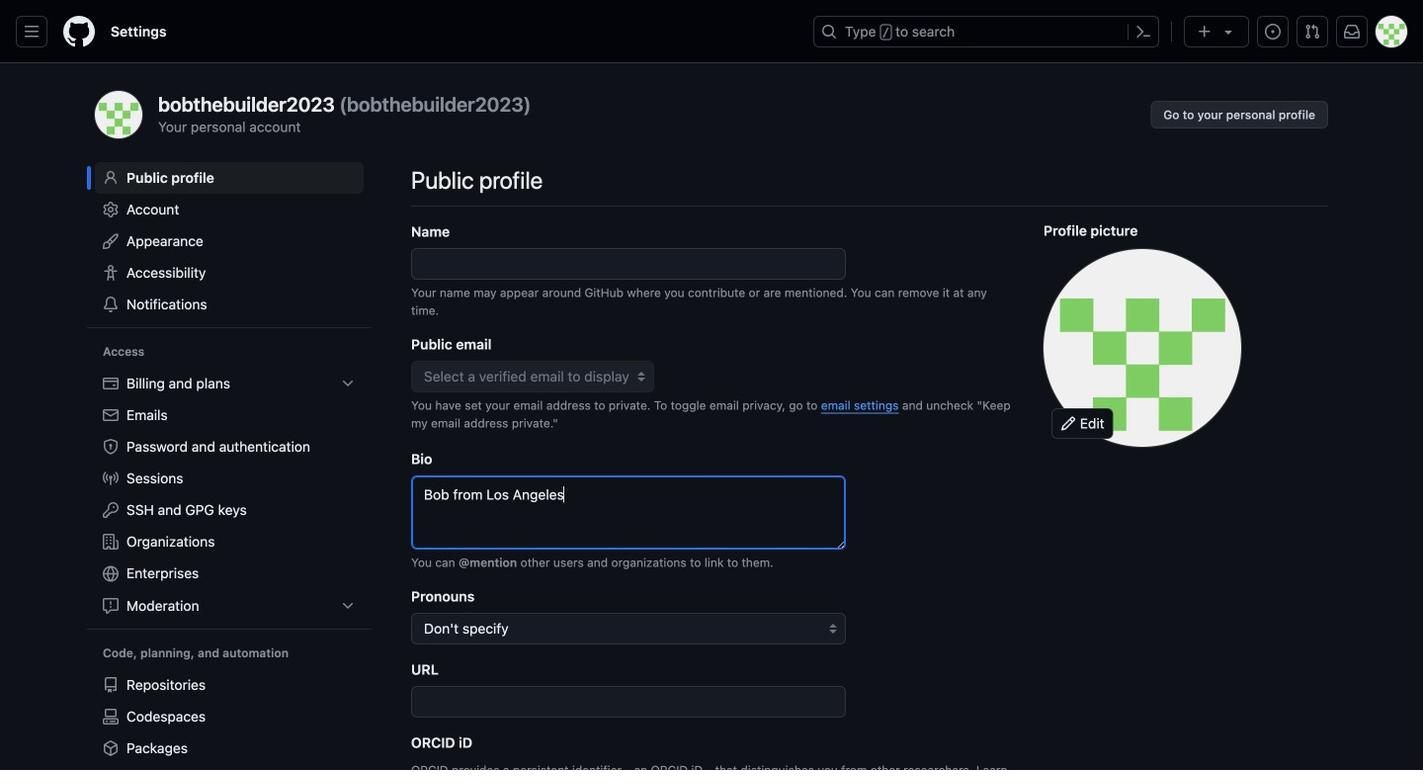 Task type: locate. For each thing, give the bounding box(es) containing it.
1 list from the top
[[95, 368, 364, 622]]

list
[[95, 368, 364, 622], [95, 669, 364, 770]]

bell image
[[103, 297, 119, 312]]

pencil image
[[1061, 416, 1077, 432]]

None text field
[[411, 248, 846, 280], [411, 686, 846, 718], [411, 248, 846, 280], [411, 686, 846, 718]]

shield lock image
[[103, 439, 119, 455]]

1 vertical spatial list
[[95, 669, 364, 770]]

homepage image
[[63, 16, 95, 47]]

0 vertical spatial list
[[95, 368, 364, 622]]

paintbrush image
[[103, 233, 119, 249]]

person image
[[103, 170, 119, 186]]

@bobthebuilder2023 image
[[1044, 249, 1242, 447]]

2 list from the top
[[95, 669, 364, 770]]

broadcast image
[[103, 471, 119, 486]]

key image
[[103, 502, 119, 518]]

gear image
[[103, 202, 119, 218]]

codespaces image
[[103, 709, 119, 725]]



Task type: vqa. For each thing, say whether or not it's contained in the screenshot.
ACCESSIBILITY image
yes



Task type: describe. For each thing, give the bounding box(es) containing it.
package image
[[103, 741, 119, 756]]

Tell us a little bit about yourself text field
[[411, 476, 846, 550]]

globe image
[[103, 566, 119, 582]]

accessibility image
[[103, 265, 119, 281]]

git pull request image
[[1305, 24, 1321, 40]]

issue opened image
[[1266, 24, 1281, 40]]

command palette image
[[1136, 24, 1152, 40]]

organization image
[[103, 534, 119, 550]]

triangle down image
[[1221, 24, 1237, 40]]

notifications image
[[1345, 24, 1360, 40]]

@bobthebuilder2023 image
[[95, 91, 142, 138]]

mail image
[[103, 407, 119, 423]]

plus image
[[1197, 24, 1213, 40]]

repo image
[[103, 677, 119, 693]]



